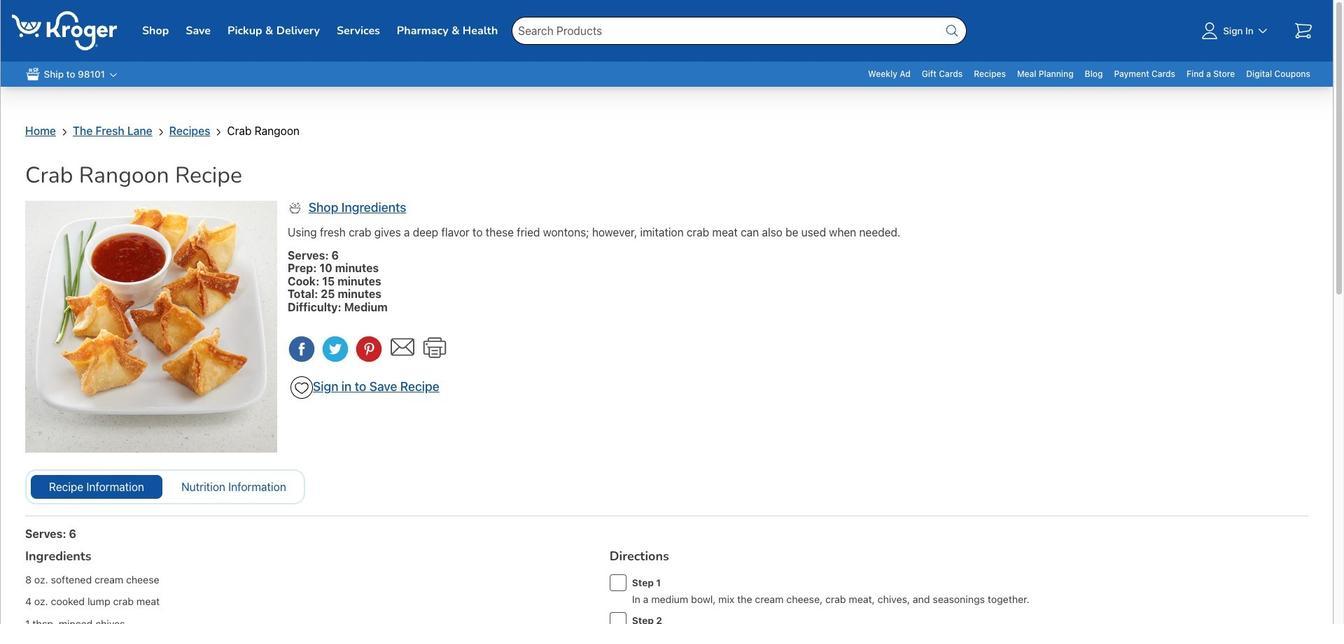 Task type: vqa. For each thing, say whether or not it's contained in the screenshot.
option in the left bottom of the page
yes



Task type: locate. For each thing, give the bounding box(es) containing it.
None search field
[[512, 0, 967, 62]]

None checkbox
[[610, 575, 626, 591], [610, 613, 626, 624], [610, 575, 626, 591], [610, 613, 626, 624]]

save crab rangoon recipe recipe to my favorites. image
[[293, 380, 310, 397]]

search image
[[944, 22, 961, 39]]

tab list
[[25, 470, 305, 505]]

Search search field
[[512, 17, 967, 45]]

kroger logo image
[[12, 11, 117, 50]]

share via twitter image
[[321, 335, 349, 363]]



Task type: describe. For each thing, give the bounding box(es) containing it.
print recipe image
[[421, 334, 449, 362]]

account menu image
[[1199, 20, 1221, 42]]

share via facebook image
[[288, 335, 316, 363]]

share via pinterest image
[[355, 335, 383, 363]]

share via email image
[[389, 333, 417, 361]]



